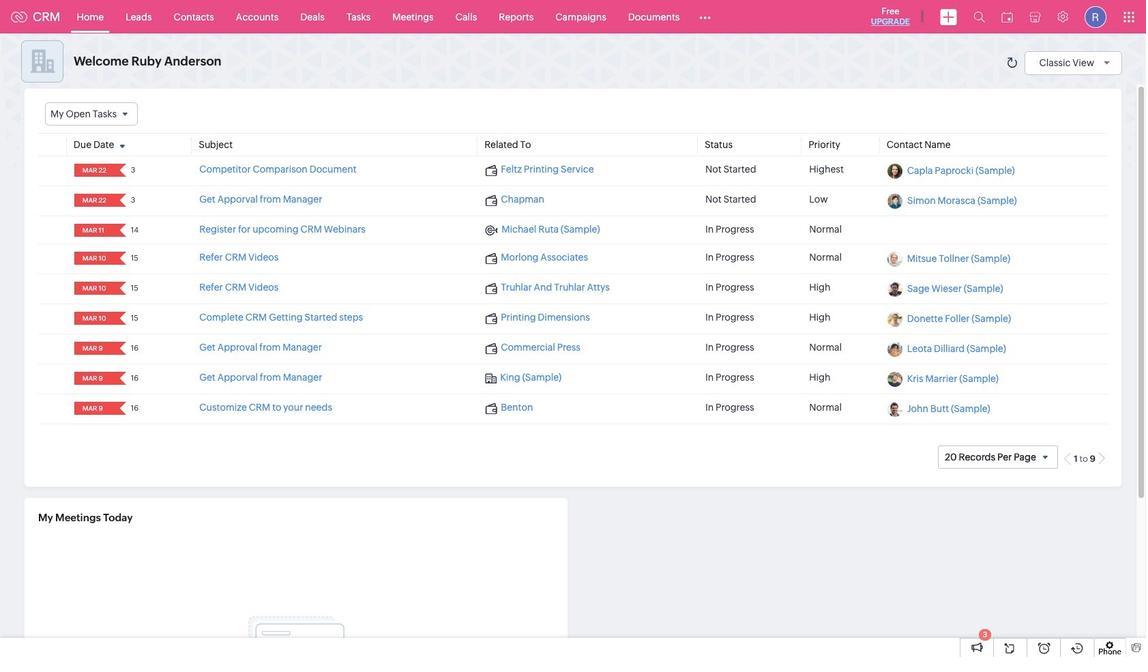 Task type: vqa. For each thing, say whether or not it's contained in the screenshot.
Search element
yes



Task type: locate. For each thing, give the bounding box(es) containing it.
logo image
[[11, 11, 27, 22]]

calendar image
[[1002, 11, 1014, 22]]

search element
[[966, 0, 994, 33]]

search image
[[974, 11, 986, 23]]

None field
[[45, 102, 138, 126], [78, 164, 110, 177], [78, 194, 110, 207], [78, 224, 110, 237], [78, 252, 110, 265], [78, 282, 110, 295], [78, 312, 110, 325], [78, 342, 110, 355], [78, 372, 110, 385], [78, 402, 110, 415], [45, 102, 138, 126], [78, 164, 110, 177], [78, 194, 110, 207], [78, 224, 110, 237], [78, 252, 110, 265], [78, 282, 110, 295], [78, 312, 110, 325], [78, 342, 110, 355], [78, 372, 110, 385], [78, 402, 110, 415]]

profile image
[[1085, 6, 1107, 28]]



Task type: describe. For each thing, give the bounding box(es) containing it.
profile element
[[1077, 0, 1115, 33]]

Other Modules field
[[691, 6, 720, 28]]

create menu image
[[941, 9, 958, 25]]

create menu element
[[932, 0, 966, 33]]



